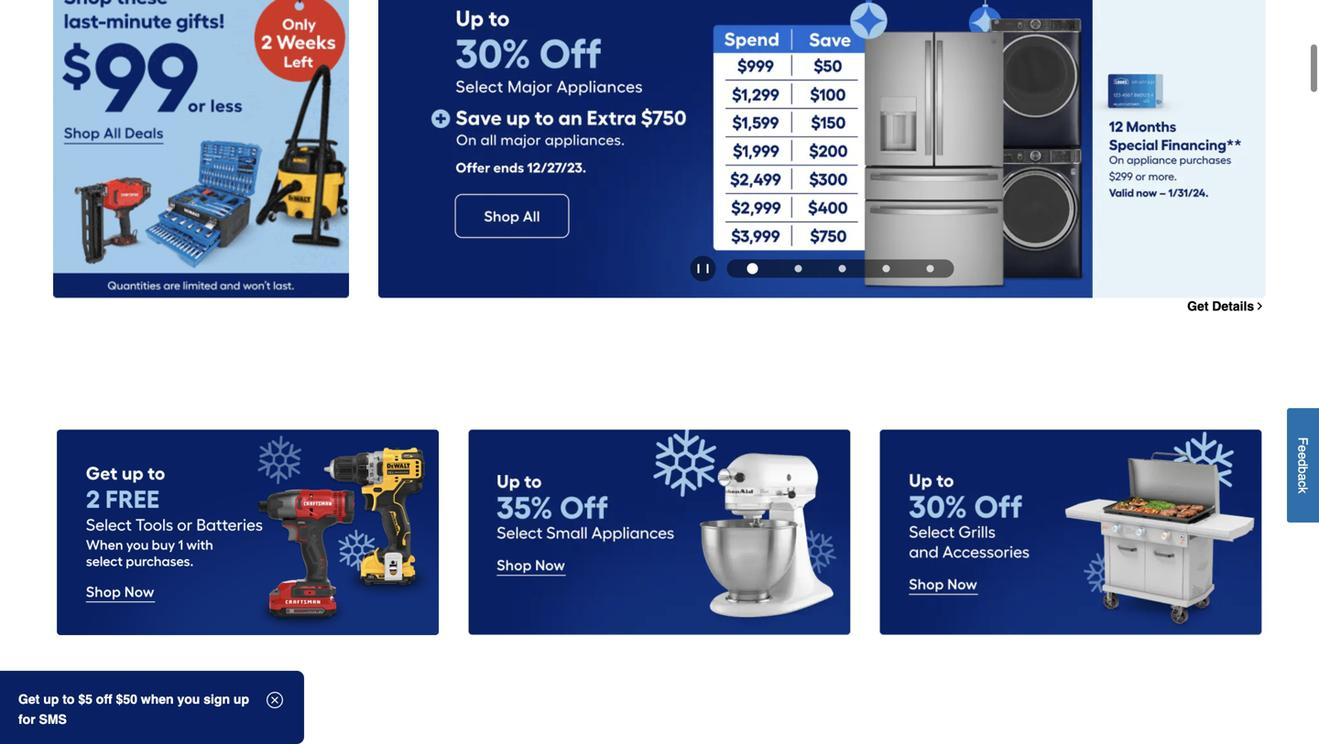 Task type: describe. For each thing, give the bounding box(es) containing it.
details
[[1213, 299, 1255, 314]]

1 up from the left
[[43, 693, 59, 707]]

arrow right image
[[1232, 138, 1251, 156]]

chevron right image
[[1255, 300, 1266, 312]]

shop these last-minute gifts. $99 or less. quantities are limited and won't last. image
[[53, 0, 349, 298]]

up to 35 percent off select small appliances. image
[[469, 430, 851, 636]]

sms
[[39, 713, 67, 728]]

f e e d b a c k button
[[1287, 409, 1320, 523]]

$5
[[78, 693, 92, 707]]

f e e d b a c k
[[1296, 438, 1311, 494]]

scroll to item #5 element
[[909, 265, 953, 272]]

2 e from the top
[[1296, 453, 1311, 460]]

get details link
[[1188, 299, 1266, 314]]

get for get up to $5 off $50 when you sign up for sms
[[18, 693, 40, 707]]

get up to $5 off $50 when you sign up for sms
[[18, 693, 249, 728]]

1 e from the top
[[1296, 445, 1311, 453]]

k
[[1296, 488, 1311, 494]]

sign
[[204, 693, 230, 707]]



Task type: locate. For each thing, give the bounding box(es) containing it.
0 vertical spatial get
[[1188, 299, 1209, 314]]

get
[[1188, 299, 1209, 314], [18, 693, 40, 707]]

get up to 2 free select tools or batteries when you buy 1 with select purchases. image
[[57, 430, 439, 636]]

e
[[1296, 445, 1311, 453], [1296, 453, 1311, 460]]

get left 'details'
[[1188, 299, 1209, 314]]

get for get details
[[1188, 299, 1209, 314]]

scroll to item #4 element
[[865, 265, 909, 272]]

scroll to item #2 element
[[777, 265, 821, 272]]

0 horizontal spatial get
[[18, 693, 40, 707]]

up
[[43, 693, 59, 707], [234, 693, 249, 707]]

c
[[1296, 481, 1311, 488]]

when
[[141, 693, 174, 707]]

e up d
[[1296, 445, 1311, 453]]

b
[[1296, 467, 1311, 474]]

d
[[1296, 460, 1311, 467]]

scroll to item #1 element
[[729, 263, 777, 274]]

$50
[[116, 693, 137, 707]]

a
[[1296, 474, 1311, 481]]

up to 30 percent off select grills and accessories. image
[[880, 430, 1263, 636]]

f
[[1296, 438, 1311, 445]]

to
[[63, 693, 75, 707]]

scroll to item #3 element
[[821, 265, 865, 272]]

up to 30 percent off select major appliances. plus, save up to an extra $750 on major appliances. image
[[378, 0, 1266, 298]]

1 horizontal spatial get
[[1188, 299, 1209, 314]]

for
[[18, 713, 35, 728]]

2 up from the left
[[234, 693, 249, 707]]

up right sign
[[234, 693, 249, 707]]

up left the to
[[43, 693, 59, 707]]

off
[[96, 693, 112, 707]]

e up b at the right bottom
[[1296, 453, 1311, 460]]

get up "for"
[[18, 693, 40, 707]]

0 horizontal spatial up
[[43, 693, 59, 707]]

get details
[[1188, 299, 1255, 314]]

1 horizontal spatial up
[[234, 693, 249, 707]]

you
[[177, 693, 200, 707]]

1 vertical spatial get
[[18, 693, 40, 707]]

get inside get up to $5 off $50 when you sign up for sms
[[18, 693, 40, 707]]



Task type: vqa. For each thing, say whether or not it's contained in the screenshot.
b
yes



